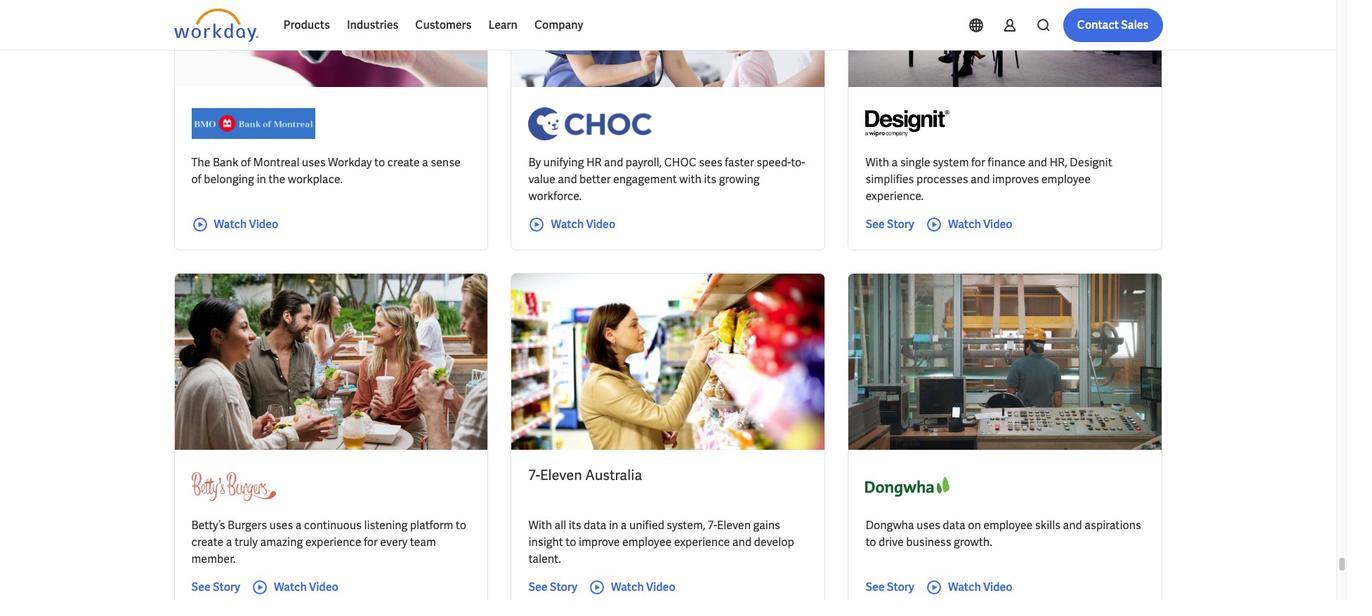 Task type: vqa. For each thing, say whether or not it's contained in the screenshot.
Customer Story on the left
no



Task type: describe. For each thing, give the bounding box(es) containing it.
business outcome button
[[336, 8, 460, 36]]

and down finance on the right of page
[[971, 172, 990, 187]]

team
[[410, 536, 436, 550]]

amazing
[[260, 536, 303, 550]]

video for betty's burgers uses a continuous listening platform to create a truly amazing experience for every team member.
[[309, 581, 339, 595]]

listening
[[364, 519, 408, 533]]

clear all
[[549, 15, 587, 28]]

hr
[[587, 155, 602, 170]]

see story for dongwha uses data on employee skills and aspirations to drive business growth.
[[866, 581, 915, 595]]

see for betty's burgers uses a continuous listening platform to create a truly amazing experience for every team member.
[[191, 581, 211, 595]]

watch video for dongwha uses data on employee skills and aspirations to drive business growth.
[[948, 581, 1013, 595]]

employee inside dongwha uses data on employee skills and aspirations to drive business growth.
[[984, 519, 1033, 533]]

the
[[191, 155, 210, 170]]

on
[[968, 519, 981, 533]]

experience inside with all its data in a unified system, 7-eleven gains insight to improve employee experience and develop talent.
[[674, 536, 730, 550]]

watch video for with a single system for finance and hr, designit simplifies processes and improves employee experience.
[[948, 217, 1013, 232]]

platform
[[410, 519, 453, 533]]

1 vertical spatial of
[[191, 172, 202, 187]]

payroll,
[[626, 155, 662, 170]]

company button
[[526, 8, 592, 42]]

see story link for with a single system for finance and hr, designit simplifies processes and improves employee experience.
[[866, 217, 915, 233]]

choc children's (formerly children's hospital of orange county) image
[[529, 104, 652, 144]]

learn
[[489, 18, 518, 32]]

topic
[[185, 15, 209, 28]]

clear all button
[[545, 8, 591, 36]]

Search Customer Stories text field
[[964, 9, 1136, 34]]

contact sales link
[[1064, 8, 1163, 42]]

business outcome
[[348, 15, 432, 28]]

burgers
[[228, 519, 267, 533]]

uses inside betty's burgers uses a continuous listening platform to create a truly amazing experience for every team member.
[[269, 519, 293, 533]]

see for dongwha uses data on employee skills and aspirations to drive business growth.
[[866, 581, 885, 595]]

company
[[535, 18, 584, 32]]

experience.
[[866, 189, 924, 204]]

create inside betty's burgers uses a continuous listening platform to create a truly amazing experience for every team member.
[[191, 536, 224, 550]]

the bank of montreal uses workday to create a sense of belonging in the workplace.
[[191, 155, 461, 187]]

in inside the bank of montreal uses workday to create a sense of belonging in the workplace.
[[257, 172, 266, 187]]

watch video link for with all its data in a unified system, 7-eleven gains insight to improve employee experience and develop talent.
[[589, 580, 676, 597]]

better
[[580, 172, 611, 187]]

with for with all its data in a unified system, 7-eleven gains insight to improve employee experience and develop talent.
[[529, 519, 552, 533]]

watch for betty's burgers uses a continuous listening platform to create a truly amazing experience for every team member.
[[274, 581, 307, 595]]

video down better
[[586, 217, 616, 232]]

see story for with a single system for finance and hr, designit simplifies processes and improves employee experience.
[[866, 217, 915, 232]]

watch for with a single system for finance and hr, designit simplifies processes and improves employee experience.
[[948, 217, 981, 232]]

with for with a single system for finance and hr, designit simplifies processes and improves employee experience.
[[866, 155, 890, 170]]

bank of montreal image
[[191, 104, 315, 144]]

choc
[[664, 155, 697, 170]]

belonging
[[204, 172, 254, 187]]

drive
[[879, 536, 904, 550]]

customers button
[[407, 8, 480, 42]]

sense
[[431, 155, 461, 170]]

industries
[[347, 18, 399, 32]]

its inside with all its data in a unified system, 7-eleven gains insight to improve employee experience and develop talent.
[[569, 519, 582, 533]]

and right hr
[[604, 155, 624, 170]]

experience inside betty's burgers uses a continuous listening platform to create a truly amazing experience for every team member.
[[305, 536, 361, 550]]

video for with all its data in a unified system, 7-eleven gains insight to improve employee experience and develop talent.
[[646, 581, 676, 595]]

to-
[[791, 155, 806, 170]]

a inside with a single system for finance and hr, designit simplifies processes and improves employee experience.
[[892, 155, 898, 170]]

improves
[[993, 172, 1039, 187]]

to inside betty's burgers uses a continuous listening platform to create a truly amazing experience for every team member.
[[456, 519, 466, 533]]

topic button
[[174, 8, 237, 36]]

and inside with all its data in a unified system, 7-eleven gains insight to improve employee experience and develop talent.
[[733, 536, 752, 550]]

to inside dongwha uses data on employee skills and aspirations to drive business growth.
[[866, 536, 877, 550]]

see for with all its data in a unified system, 7-eleven gains insight to improve employee experience and develop talent.
[[529, 581, 548, 595]]

processes
[[917, 172, 969, 187]]

growth.
[[954, 536, 993, 550]]

story for with a single system for finance and hr, designit simplifies processes and improves employee experience.
[[887, 217, 915, 232]]

with a single system for finance and hr, designit simplifies processes and improves employee experience.
[[866, 155, 1113, 204]]

designit
[[1070, 155, 1113, 170]]

australia
[[585, 467, 642, 485]]

see for with a single system for finance and hr, designit simplifies processes and improves employee experience.
[[866, 217, 885, 232]]

its inside the by unifying hr and payroll, choc sees faster speed-to- value and better engagement with its growing workforce.
[[704, 172, 717, 187]]

hr,
[[1050, 155, 1068, 170]]

industries button
[[339, 8, 407, 42]]

industry button
[[248, 8, 325, 36]]

all
[[555, 519, 567, 533]]

outcome
[[390, 15, 432, 28]]

clear
[[549, 15, 573, 28]]

products button
[[275, 8, 339, 42]]

workforce.
[[529, 189, 582, 204]]

improve
[[579, 536, 620, 550]]

learn button
[[480, 8, 526, 42]]

watch video link for dongwha uses data on employee skills and aspirations to drive business growth.
[[926, 580, 1013, 597]]

member.
[[191, 552, 236, 567]]

customers
[[416, 18, 472, 32]]

betty's burgers image
[[191, 467, 276, 507]]

engagement
[[613, 172, 677, 187]]

finance
[[988, 155, 1026, 170]]

go to the homepage image
[[174, 8, 258, 42]]

unifying
[[544, 155, 584, 170]]

dongwha
[[866, 519, 915, 533]]

a inside with all its data in a unified system, 7-eleven gains insight to improve employee experience and develop talent.
[[621, 519, 627, 533]]



Task type: locate. For each thing, give the bounding box(es) containing it.
uses inside dongwha uses data on employee skills and aspirations to drive business growth.
[[917, 519, 941, 533]]

its right the all
[[569, 519, 582, 533]]

dongwha uses data on employee skills and aspirations to drive business growth.
[[866, 519, 1142, 550]]

data inside dongwha uses data on employee skills and aspirations to drive business growth.
[[943, 519, 966, 533]]

uses up "amazing"
[[269, 519, 293, 533]]

1 vertical spatial for
[[364, 536, 378, 550]]

2 experience from the left
[[674, 536, 730, 550]]

0 horizontal spatial data
[[584, 519, 607, 533]]

to
[[375, 155, 385, 170], [456, 519, 466, 533], [566, 536, 577, 550], [866, 536, 877, 550]]

business
[[348, 15, 388, 28]]

0 horizontal spatial its
[[569, 519, 582, 533]]

watch video link down with a single system for finance and hr, designit simplifies processes and improves employee experience. on the top of the page
[[926, 217, 1013, 233]]

continuous
[[304, 519, 362, 533]]

for inside betty's burgers uses a continuous listening platform to create a truly amazing experience for every team member.
[[364, 536, 378, 550]]

for down the listening
[[364, 536, 378, 550]]

data
[[584, 519, 607, 533], [943, 519, 966, 533]]

unified
[[630, 519, 665, 533]]

experience down system, at the bottom
[[674, 536, 730, 550]]

with inside with a single system for finance and hr, designit simplifies processes and improves employee experience.
[[866, 155, 890, 170]]

with up insight
[[529, 519, 552, 533]]

video down growth.
[[984, 581, 1013, 595]]

designit a/s image
[[866, 104, 950, 144]]

and left 'develop'
[[733, 536, 752, 550]]

see down drive
[[866, 581, 885, 595]]

see down "member."
[[191, 581, 211, 595]]

see down talent. on the bottom left
[[529, 581, 548, 595]]

7-eleven australia
[[529, 467, 642, 485]]

all
[[575, 15, 587, 28]]

its
[[704, 172, 717, 187], [569, 519, 582, 533]]

watch
[[214, 217, 247, 232], [551, 217, 584, 232], [948, 217, 981, 232], [274, 581, 307, 595], [611, 581, 644, 595], [948, 581, 981, 595]]

employee down unified
[[623, 536, 672, 550]]

2 horizontal spatial employee
[[1042, 172, 1091, 187]]

0 horizontal spatial with
[[529, 519, 552, 533]]

its down 'sees'
[[704, 172, 717, 187]]

0 horizontal spatial uses
[[269, 519, 293, 533]]

0 vertical spatial employee
[[1042, 172, 1091, 187]]

growing
[[719, 172, 760, 187]]

aspirations
[[1085, 519, 1142, 533]]

1 horizontal spatial for
[[972, 155, 986, 170]]

in up "improve"
[[609, 519, 619, 533]]

watch down workforce.
[[551, 217, 584, 232]]

1 vertical spatial in
[[609, 519, 619, 533]]

see story down experience.
[[866, 217, 915, 232]]

more
[[482, 15, 506, 28]]

story
[[887, 217, 915, 232], [213, 581, 240, 595], [550, 581, 578, 595], [887, 581, 915, 595]]

and right skills
[[1063, 519, 1083, 533]]

employee inside with all its data in a unified system, 7-eleven gains insight to improve employee experience and develop talent.
[[623, 536, 672, 550]]

with inside with all its data in a unified system, 7-eleven gains insight to improve employee experience and develop talent.
[[529, 519, 552, 533]]

create inside the bank of montreal uses workday to create a sense of belonging in the workplace.
[[388, 155, 420, 170]]

talent.
[[529, 552, 561, 567]]

1 horizontal spatial its
[[704, 172, 717, 187]]

0 horizontal spatial employee
[[623, 536, 672, 550]]

story down talent. on the bottom left
[[550, 581, 578, 595]]

see
[[866, 217, 885, 232], [191, 581, 211, 595], [529, 581, 548, 595], [866, 581, 885, 595]]

1 horizontal spatial 7-
[[708, 519, 717, 533]]

of right bank
[[241, 155, 251, 170]]

to inside with all its data in a unified system, 7-eleven gains insight to improve employee experience and develop talent.
[[566, 536, 577, 550]]

a up simplifies
[[892, 155, 898, 170]]

watch for with all its data in a unified system, 7-eleven gains insight to improve employee experience and develop talent.
[[611, 581, 644, 595]]

for
[[972, 155, 986, 170], [364, 536, 378, 550]]

employee inside with a single system for finance and hr, designit simplifies processes and improves employee experience.
[[1042, 172, 1091, 187]]

and
[[604, 155, 624, 170], [1028, 155, 1048, 170], [558, 172, 577, 187], [971, 172, 990, 187], [1063, 519, 1083, 533], [733, 536, 752, 550]]

value
[[529, 172, 556, 187]]

workplace.
[[288, 172, 343, 187]]

every
[[380, 536, 408, 550]]

watch video link
[[191, 217, 278, 233], [529, 217, 616, 233], [926, 217, 1013, 233], [252, 580, 339, 597], [589, 580, 676, 597], [926, 580, 1013, 597]]

1 vertical spatial 7-
[[708, 519, 717, 533]]

in left the in the top left of the page
[[257, 172, 266, 187]]

1 vertical spatial employee
[[984, 519, 1033, 533]]

employee
[[1042, 172, 1091, 187], [984, 519, 1033, 533], [623, 536, 672, 550]]

see story link down talent. on the bottom left
[[529, 580, 578, 597]]

1 vertical spatial create
[[191, 536, 224, 550]]

sees
[[699, 155, 723, 170]]

uses up workplace.
[[302, 155, 326, 170]]

see story link down "member."
[[191, 580, 240, 597]]

insight
[[529, 536, 563, 550]]

watch video for betty's burgers uses a continuous listening platform to create a truly amazing experience for every team member.
[[274, 581, 339, 595]]

to left drive
[[866, 536, 877, 550]]

watch video down with all its data in a unified system, 7-eleven gains insight to improve employee experience and develop talent. on the bottom
[[611, 581, 676, 595]]

watch for dongwha uses data on employee skills and aspirations to drive business growth.
[[948, 581, 981, 595]]

0 horizontal spatial eleven
[[540, 467, 582, 485]]

watch video down with a single system for finance and hr, designit simplifies processes and improves employee experience. on the top of the page
[[948, 217, 1013, 232]]

eleven inside with all its data in a unified system, 7-eleven gains insight to improve employee experience and develop talent.
[[717, 519, 751, 533]]

1 horizontal spatial uses
[[302, 155, 326, 170]]

7-
[[529, 467, 540, 485], [708, 519, 717, 533]]

for right system
[[972, 155, 986, 170]]

of down the
[[191, 172, 202, 187]]

0 horizontal spatial for
[[364, 536, 378, 550]]

system
[[933, 155, 969, 170]]

create down betty's
[[191, 536, 224, 550]]

dongwha enterprise co., ltd. image
[[866, 467, 950, 507]]

story for dongwha uses data on employee skills and aspirations to drive business growth.
[[887, 581, 915, 595]]

0 horizontal spatial of
[[191, 172, 202, 187]]

watch video link down growth.
[[926, 580, 1013, 597]]

workday
[[328, 155, 372, 170]]

montreal
[[253, 155, 300, 170]]

see story
[[866, 217, 915, 232], [191, 581, 240, 595], [529, 581, 578, 595], [866, 581, 915, 595]]

to right platform
[[456, 519, 466, 533]]

truly
[[235, 536, 258, 550]]

see down experience.
[[866, 217, 885, 232]]

to inside the bank of montreal uses workday to create a sense of belonging in the workplace.
[[375, 155, 385, 170]]

create left sense on the top
[[388, 155, 420, 170]]

watch video for with all its data in a unified system, 7-eleven gains insight to improve employee experience and develop talent.
[[611, 581, 676, 595]]

0 vertical spatial its
[[704, 172, 717, 187]]

watch video link down with all its data in a unified system, 7-eleven gains insight to improve employee experience and develop talent. on the bottom
[[589, 580, 676, 597]]

video
[[249, 217, 278, 232], [586, 217, 616, 232], [984, 217, 1013, 232], [309, 581, 339, 595], [646, 581, 676, 595], [984, 581, 1013, 595]]

watch video link for betty's burgers uses a continuous listening platform to create a truly amazing experience for every team member.
[[252, 580, 339, 597]]

watch video link for with a single system for finance and hr, designit simplifies processes and improves employee experience.
[[926, 217, 1013, 233]]

gains
[[754, 519, 781, 533]]

by
[[529, 155, 541, 170]]

see story link for betty's burgers uses a continuous listening platform to create a truly amazing experience for every team member.
[[191, 580, 240, 597]]

watch video down belonging
[[214, 217, 278, 232]]

more button
[[471, 8, 534, 36]]

see story link for dongwha uses data on employee skills and aspirations to drive business growth.
[[866, 580, 915, 597]]

story down experience.
[[887, 217, 915, 232]]

uses up business
[[917, 519, 941, 533]]

video down the in the top left of the page
[[249, 217, 278, 232]]

watch down "improve"
[[611, 581, 644, 595]]

with up simplifies
[[866, 155, 890, 170]]

simplifies
[[866, 172, 914, 187]]

1 horizontal spatial eleven
[[717, 519, 751, 533]]

0 vertical spatial in
[[257, 172, 266, 187]]

contact sales
[[1078, 18, 1149, 32]]

products
[[284, 18, 330, 32]]

and down unifying
[[558, 172, 577, 187]]

of
[[241, 155, 251, 170], [191, 172, 202, 187]]

employee right on
[[984, 519, 1033, 533]]

betty's
[[191, 519, 225, 533]]

1 horizontal spatial data
[[943, 519, 966, 533]]

0 horizontal spatial experience
[[305, 536, 361, 550]]

industry
[[260, 15, 297, 28]]

betty's burgers uses a continuous listening platform to create a truly amazing experience for every team member.
[[191, 519, 466, 567]]

to down the all
[[566, 536, 577, 550]]

and left hr,
[[1028, 155, 1048, 170]]

see story down talent. on the bottom left
[[529, 581, 578, 595]]

0 vertical spatial 7-
[[529, 467, 540, 485]]

with
[[680, 172, 702, 187]]

sales
[[1122, 18, 1149, 32]]

system,
[[667, 519, 706, 533]]

see story link for with all its data in a unified system, 7-eleven gains insight to improve employee experience and develop talent.
[[529, 580, 578, 597]]

create
[[388, 155, 420, 170], [191, 536, 224, 550]]

video for dongwha uses data on employee skills and aspirations to drive business growth.
[[984, 581, 1013, 595]]

2 vertical spatial employee
[[623, 536, 672, 550]]

1 horizontal spatial with
[[866, 155, 890, 170]]

0 vertical spatial with
[[866, 155, 890, 170]]

watch down belonging
[[214, 217, 247, 232]]

story for betty's burgers uses a continuous listening platform to create a truly amazing experience for every team member.
[[213, 581, 240, 595]]

see story down drive
[[866, 581, 915, 595]]

speed-
[[757, 155, 791, 170]]

by unifying hr and payroll, choc sees faster speed-to- value and better engagement with its growing workforce.
[[529, 155, 806, 204]]

single
[[901, 155, 931, 170]]

in inside with all its data in a unified system, 7-eleven gains insight to improve employee experience and develop talent.
[[609, 519, 619, 533]]

for inside with a single system for finance and hr, designit simplifies processes and improves employee experience.
[[972, 155, 986, 170]]

watch down processes
[[948, 217, 981, 232]]

contact
[[1078, 18, 1119, 32]]

bank
[[213, 155, 238, 170]]

1 horizontal spatial in
[[609, 519, 619, 533]]

2 horizontal spatial uses
[[917, 519, 941, 533]]

watch video link down "amazing"
[[252, 580, 339, 597]]

0 vertical spatial of
[[241, 155, 251, 170]]

1 horizontal spatial employee
[[984, 519, 1033, 533]]

video down with all its data in a unified system, 7-eleven gains insight to improve employee experience and develop talent. on the bottom
[[646, 581, 676, 595]]

watch video down workforce.
[[551, 217, 616, 232]]

story down drive
[[887, 581, 915, 595]]

7- inside with all its data in a unified system, 7-eleven gains insight to improve employee experience and develop talent.
[[708, 519, 717, 533]]

video down with a single system for finance and hr, designit simplifies processes and improves employee experience. on the top of the page
[[984, 217, 1013, 232]]

data left on
[[943, 519, 966, 533]]

a left sense on the top
[[422, 155, 428, 170]]

1 vertical spatial its
[[569, 519, 582, 533]]

a inside the bank of montreal uses workday to create a sense of belonging in the workplace.
[[422, 155, 428, 170]]

skills
[[1036, 519, 1061, 533]]

develop
[[754, 536, 794, 550]]

watch video down betty's burgers uses a continuous listening platform to create a truly amazing experience for every team member. on the bottom left of page
[[274, 581, 339, 595]]

a left unified
[[621, 519, 627, 533]]

faster
[[725, 155, 754, 170]]

eleven up the all
[[540, 467, 582, 485]]

data inside with all its data in a unified system, 7-eleven gains insight to improve employee experience and develop talent.
[[584, 519, 607, 533]]

the
[[269, 172, 286, 187]]

1 horizontal spatial experience
[[674, 536, 730, 550]]

story down "member."
[[213, 581, 240, 595]]

see story link down experience.
[[866, 217, 915, 233]]

eleven
[[540, 467, 582, 485], [717, 519, 751, 533]]

employee down hr,
[[1042, 172, 1091, 187]]

experience
[[305, 536, 361, 550], [674, 536, 730, 550]]

experience down continuous
[[305, 536, 361, 550]]

data up "improve"
[[584, 519, 607, 533]]

0 vertical spatial for
[[972, 155, 986, 170]]

see story for with all its data in a unified system, 7-eleven gains insight to improve employee experience and develop talent.
[[529, 581, 578, 595]]

0 horizontal spatial 7-
[[529, 467, 540, 485]]

7- up insight
[[529, 467, 540, 485]]

uses inside the bank of montreal uses workday to create a sense of belonging in the workplace.
[[302, 155, 326, 170]]

video down betty's burgers uses a continuous listening platform to create a truly amazing experience for every team member. on the bottom left of page
[[309, 581, 339, 595]]

0 horizontal spatial create
[[191, 536, 224, 550]]

watch down "amazing"
[[274, 581, 307, 595]]

1 horizontal spatial create
[[388, 155, 420, 170]]

video for with a single system for finance and hr, designit simplifies processes and improves employee experience.
[[984, 217, 1013, 232]]

see story for betty's burgers uses a continuous listening platform to create a truly amazing experience for every team member.
[[191, 581, 240, 595]]

2 data from the left
[[943, 519, 966, 533]]

1 vertical spatial with
[[529, 519, 552, 533]]

a left truly
[[226, 536, 232, 550]]

watch down growth.
[[948, 581, 981, 595]]

1 experience from the left
[[305, 536, 361, 550]]

watch video down growth.
[[948, 581, 1013, 595]]

see story down "member."
[[191, 581, 240, 595]]

0 vertical spatial eleven
[[540, 467, 582, 485]]

and inside dongwha uses data on employee skills and aspirations to drive business growth.
[[1063, 519, 1083, 533]]

1 vertical spatial eleven
[[717, 519, 751, 533]]

a up "amazing"
[[296, 519, 302, 533]]

see story link down drive
[[866, 580, 915, 597]]

business
[[907, 536, 952, 550]]

story for with all its data in a unified system, 7-eleven gains insight to improve employee experience and develop talent.
[[550, 581, 578, 595]]

eleven left gains
[[717, 519, 751, 533]]

watch video link down belonging
[[191, 217, 278, 233]]

0 vertical spatial create
[[388, 155, 420, 170]]

1 data from the left
[[584, 519, 607, 533]]

uses
[[302, 155, 326, 170], [269, 519, 293, 533], [917, 519, 941, 533]]

7- right system, at the bottom
[[708, 519, 717, 533]]

0 horizontal spatial in
[[257, 172, 266, 187]]

with all its data in a unified system, 7-eleven gains insight to improve employee experience and develop talent.
[[529, 519, 794, 567]]

to right "workday"
[[375, 155, 385, 170]]

watch video link down workforce.
[[529, 217, 616, 233]]

1 horizontal spatial of
[[241, 155, 251, 170]]



